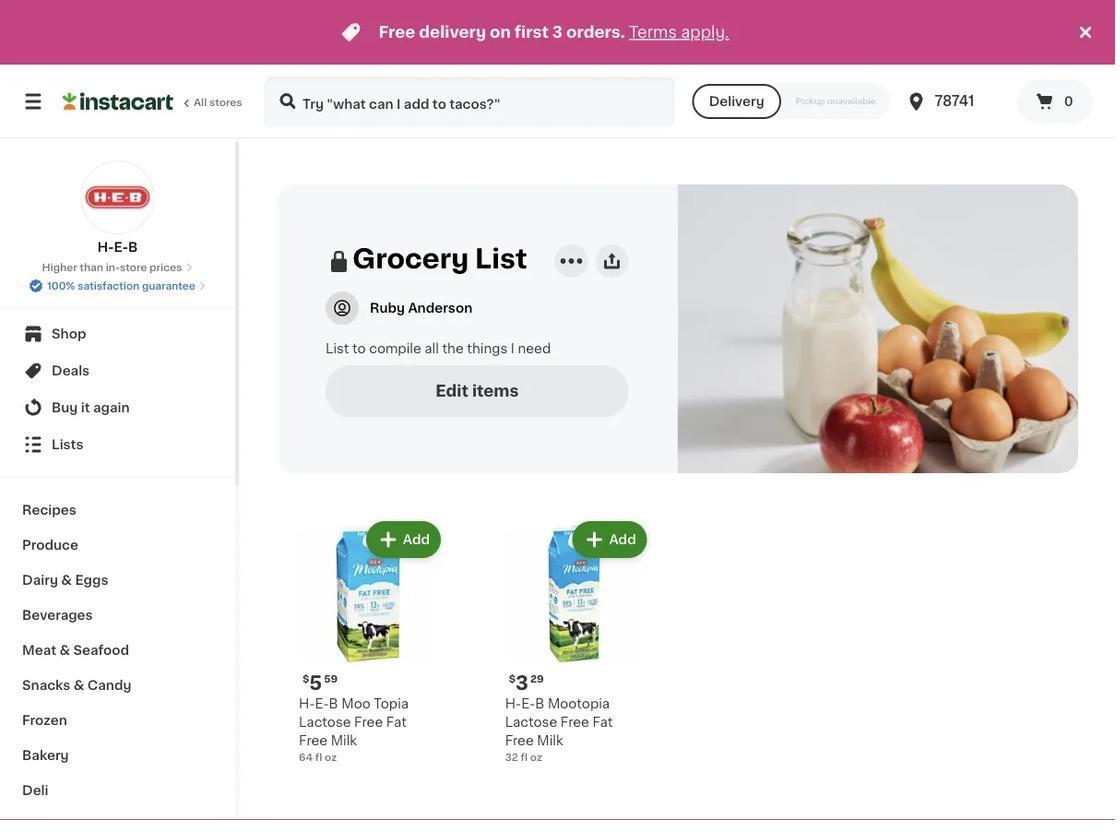 Task type: describe. For each thing, give the bounding box(es) containing it.
Search field
[[266, 78, 674, 126]]

e- for 5
[[315, 698, 329, 711]]

buy it again
[[52, 402, 130, 414]]

bakery link
[[11, 738, 224, 773]]

5
[[310, 673, 322, 693]]

satisfaction
[[78, 281, 140, 291]]

items
[[472, 384, 519, 399]]

h-e-b mootopia lactose free fat free milk 32 fl oz
[[506, 698, 613, 763]]

lactose inside h-e-b moo topia lactose free fat free milk 64 fl oz
[[299, 716, 351, 729]]

milk inside h-e-b moo topia lactose free fat free milk 64 fl oz
[[331, 735, 357, 748]]

in-
[[106, 263, 120, 273]]

free inside limited time offer region
[[379, 24, 416, 40]]

32
[[506, 753, 519, 763]]

delivery button
[[693, 84, 782, 119]]

delivery
[[709, 95, 765, 108]]

dairy
[[22, 574, 58, 587]]

fat inside h-e-b moo topia lactose free fat free milk 64 fl oz
[[387, 716, 407, 729]]

grocery
[[353, 246, 469, 272]]

add button for 3
[[575, 523, 646, 557]]

add for 3
[[610, 534, 637, 546]]

fl inside h-e-b moo topia lactose free fat free milk 64 fl oz
[[315, 753, 323, 763]]

grocery list
[[353, 246, 528, 272]]

h-e-b moo topia lactose free fat free milk 64 fl oz
[[299, 698, 409, 763]]

product group containing 3
[[498, 518, 651, 780]]

b for 3
[[536, 698, 545, 711]]

free up 64
[[299, 735, 328, 748]]

100%
[[47, 281, 75, 291]]

oz inside h-e-b mootopia lactose free fat free milk 32 fl oz
[[531, 753, 543, 763]]

moo
[[342, 698, 371, 711]]

100% satisfaction guarantee button
[[29, 275, 207, 294]]

b inside h-e-b link
[[128, 241, 138, 254]]

edit
[[436, 384, 469, 399]]

produce
[[22, 539, 78, 552]]

buy
[[52, 402, 78, 414]]

compile
[[369, 342, 422, 355]]

all
[[194, 97, 207, 108]]

higher
[[42, 263, 77, 273]]

oz inside h-e-b moo topia lactose free fat free milk 64 fl oz
[[325, 753, 337, 763]]

instacart logo image
[[63, 90, 174, 113]]

3 inside limited time offer region
[[553, 24, 563, 40]]

h- for 5
[[299, 698, 315, 711]]

on
[[490, 24, 511, 40]]

mootopia
[[548, 698, 610, 711]]

recipes link
[[11, 493, 224, 528]]

prices
[[150, 263, 182, 273]]

terms
[[629, 24, 677, 40]]

seafood
[[73, 644, 129, 657]]

edit items
[[436, 384, 519, 399]]

bakery
[[22, 749, 69, 762]]

product group containing 5
[[292, 518, 445, 780]]

to
[[353, 342, 366, 355]]

terms apply. link
[[629, 24, 730, 40]]

apply.
[[681, 24, 730, 40]]

78741
[[935, 95, 975, 108]]

beverages link
[[11, 598, 224, 633]]

b for 5
[[329, 698, 338, 711]]

the
[[443, 342, 464, 355]]

i
[[511, 342, 515, 355]]

free delivery on first 3 orders. terms apply.
[[379, 24, 730, 40]]

beverages
[[22, 609, 93, 622]]

edit items button
[[326, 366, 629, 417]]

snacks
[[22, 679, 70, 692]]

limited time offer region
[[0, 0, 1075, 65]]

higher than in-store prices link
[[42, 260, 193, 275]]

again
[[93, 402, 130, 414]]

milk inside h-e-b mootopia lactose free fat free milk 32 fl oz
[[537, 735, 564, 748]]

free up 32 at the bottom of page
[[506, 735, 534, 748]]

0 horizontal spatial h-
[[98, 241, 114, 254]]

than
[[80, 263, 103, 273]]

59
[[324, 674, 338, 684]]

all stores link
[[63, 76, 244, 127]]

all stores
[[194, 97, 242, 108]]

need
[[518, 342, 551, 355]]

h- for 3
[[506, 698, 522, 711]]

things
[[467, 342, 508, 355]]

add for 5
[[403, 534, 430, 546]]

0 button
[[1018, 79, 1094, 124]]

snacks & candy link
[[11, 668, 224, 703]]

$ for 3
[[509, 674, 516, 684]]

1 vertical spatial list
[[326, 342, 349, 355]]

& for dairy
[[61, 574, 72, 587]]

it
[[81, 402, 90, 414]]

meat
[[22, 644, 56, 657]]

deals
[[52, 365, 90, 378]]

topia
[[374, 698, 409, 711]]



Task type: locate. For each thing, give the bounding box(es) containing it.
0 horizontal spatial product group
[[292, 518, 445, 780]]

frozen link
[[11, 703, 224, 738]]

add button for 5
[[368, 523, 439, 557]]

lactose inside h-e-b mootopia lactose free fat free milk 32 fl oz
[[506, 716, 558, 729]]

3 right first
[[553, 24, 563, 40]]

h- down $ 3 29
[[506, 698, 522, 711]]

0 vertical spatial 3
[[553, 24, 563, 40]]

0 horizontal spatial 3
[[516, 673, 529, 693]]

h- up "higher than in-store prices"
[[98, 241, 114, 254]]

0 vertical spatial list
[[475, 246, 528, 272]]

0 horizontal spatial lactose
[[299, 716, 351, 729]]

0 horizontal spatial add button
[[368, 523, 439, 557]]

$ for 5
[[303, 674, 310, 684]]

lists link
[[11, 426, 224, 463]]

eggs
[[75, 574, 108, 587]]

1 horizontal spatial add button
[[575, 523, 646, 557]]

frozen
[[22, 714, 67, 727]]

milk
[[331, 735, 357, 748], [537, 735, 564, 748]]

2 fl from the left
[[521, 753, 528, 763]]

0 horizontal spatial add
[[403, 534, 430, 546]]

1 fat from the left
[[387, 716, 407, 729]]

e- down the "$ 5 59"
[[315, 698, 329, 711]]

store
[[120, 263, 147, 273]]

guarantee
[[142, 281, 196, 291]]

ruby anderson
[[370, 302, 473, 315]]

produce link
[[11, 528, 224, 563]]

deli
[[22, 785, 48, 797]]

h-
[[98, 241, 114, 254], [299, 698, 315, 711], [506, 698, 522, 711]]

milk down 'mootopia' at bottom
[[537, 735, 564, 748]]

product group
[[292, 518, 445, 780], [498, 518, 651, 780]]

fl
[[315, 753, 323, 763], [521, 753, 528, 763]]

fat down 'mootopia' at bottom
[[593, 716, 613, 729]]

1 fl from the left
[[315, 753, 323, 763]]

free down 'mootopia' at bottom
[[561, 716, 590, 729]]

shop
[[52, 328, 86, 341]]

deals link
[[11, 353, 224, 390]]

list up i
[[475, 246, 528, 272]]

b up store
[[128, 241, 138, 254]]

None search field
[[264, 76, 676, 127]]

& left candy
[[74, 679, 84, 692]]

0 horizontal spatial fl
[[315, 753, 323, 763]]

$ left 29
[[509, 674, 516, 684]]

1 oz from the left
[[325, 753, 337, 763]]

meat & seafood link
[[11, 633, 224, 668]]

h- down 5
[[299, 698, 315, 711]]

oz right 64
[[325, 753, 337, 763]]

list left to
[[326, 342, 349, 355]]

2 horizontal spatial e-
[[522, 698, 536, 711]]

free down moo on the left of page
[[355, 716, 383, 729]]

deli link
[[11, 773, 224, 809]]

2 milk from the left
[[537, 735, 564, 748]]

lactose down $ 3 29
[[506, 716, 558, 729]]

0 horizontal spatial milk
[[331, 735, 357, 748]]

1 horizontal spatial add
[[610, 534, 637, 546]]

0 horizontal spatial list
[[326, 342, 349, 355]]

100% satisfaction guarantee
[[47, 281, 196, 291]]

2 $ from the left
[[509, 674, 516, 684]]

1 horizontal spatial fl
[[521, 753, 528, 763]]

1 $ from the left
[[303, 674, 310, 684]]

fl inside h-e-b mootopia lactose free fat free milk 32 fl oz
[[521, 753, 528, 763]]

higher than in-store prices
[[42, 263, 182, 273]]

all
[[425, 342, 439, 355]]

h-e-b link
[[81, 161, 155, 257]]

0
[[1065, 95, 1074, 108]]

1 horizontal spatial h-
[[299, 698, 315, 711]]

& for snacks
[[74, 679, 84, 692]]

lactose down moo on the left of page
[[299, 716, 351, 729]]

0 horizontal spatial fat
[[387, 716, 407, 729]]

$ 5 59
[[303, 673, 338, 693]]

1 horizontal spatial product group
[[498, 518, 651, 780]]

2 add button from the left
[[575, 523, 646, 557]]

fat
[[387, 716, 407, 729], [593, 716, 613, 729]]

1 horizontal spatial e-
[[315, 698, 329, 711]]

$ inside the "$ 5 59"
[[303, 674, 310, 684]]

service type group
[[693, 84, 891, 119]]

0 horizontal spatial oz
[[325, 753, 337, 763]]

candy
[[87, 679, 131, 692]]

fl right 32 at the bottom of page
[[521, 753, 528, 763]]

list to compile all the things i need
[[326, 342, 551, 355]]

78741 button
[[906, 76, 1017, 127]]

stores
[[209, 97, 242, 108]]

1 horizontal spatial lactose
[[506, 716, 558, 729]]

1 vertical spatial 3
[[516, 673, 529, 693]]

1 horizontal spatial list
[[475, 246, 528, 272]]

1 horizontal spatial oz
[[531, 753, 543, 763]]

2 horizontal spatial b
[[536, 698, 545, 711]]

buy it again link
[[11, 390, 224, 426]]

dairy & eggs link
[[11, 563, 224, 598]]

29
[[531, 674, 544, 684]]

0 horizontal spatial b
[[128, 241, 138, 254]]

1 milk from the left
[[331, 735, 357, 748]]

3
[[553, 24, 563, 40], [516, 673, 529, 693]]

1 horizontal spatial $
[[509, 674, 516, 684]]

oz right 32 at the bottom of page
[[531, 753, 543, 763]]

h-e-b
[[98, 241, 138, 254]]

2 horizontal spatial h-
[[506, 698, 522, 711]]

orders.
[[567, 24, 626, 40]]

e- up higher than in-store prices link
[[114, 241, 128, 254]]

1 vertical spatial &
[[59, 644, 70, 657]]

meat & seafood
[[22, 644, 129, 657]]

& left 'eggs' at the bottom of the page
[[61, 574, 72, 587]]

1 lactose from the left
[[299, 716, 351, 729]]

fl right 64
[[315, 753, 323, 763]]

1 horizontal spatial b
[[329, 698, 338, 711]]

first
[[515, 24, 549, 40]]

64
[[299, 753, 313, 763]]

h-e-b logo image
[[81, 161, 155, 234]]

$ inside $ 3 29
[[509, 674, 516, 684]]

fat down topia
[[387, 716, 407, 729]]

1 horizontal spatial milk
[[537, 735, 564, 748]]

0 horizontal spatial e-
[[114, 241, 128, 254]]

recipes
[[22, 504, 76, 517]]

0 vertical spatial &
[[61, 574, 72, 587]]

b left moo on the left of page
[[329, 698, 338, 711]]

1 horizontal spatial fat
[[593, 716, 613, 729]]

add
[[403, 534, 430, 546], [610, 534, 637, 546]]

2 vertical spatial &
[[74, 679, 84, 692]]

milk down moo on the left of page
[[331, 735, 357, 748]]

e- inside h-e-b mootopia lactose free fat free milk 32 fl oz
[[522, 698, 536, 711]]

list
[[475, 246, 528, 272], [326, 342, 349, 355]]

2 oz from the left
[[531, 753, 543, 763]]

b down 29
[[536, 698, 545, 711]]

2 fat from the left
[[593, 716, 613, 729]]

snacks & candy
[[22, 679, 131, 692]]

add button
[[368, 523, 439, 557], [575, 523, 646, 557]]

$ 3 29
[[509, 673, 544, 693]]

shop link
[[11, 316, 224, 353]]

lists
[[52, 438, 83, 451]]

b inside h-e-b moo topia lactose free fat free milk 64 fl oz
[[329, 698, 338, 711]]

dairy & eggs
[[22, 574, 108, 587]]

1 add button from the left
[[368, 523, 439, 557]]

& right meat
[[59, 644, 70, 657]]

0 horizontal spatial $
[[303, 674, 310, 684]]

ruby
[[370, 302, 405, 315]]

2 add from the left
[[610, 534, 637, 546]]

& for meat
[[59, 644, 70, 657]]

e- down $ 3 29
[[522, 698, 536, 711]]

delivery
[[419, 24, 487, 40]]

fat inside h-e-b mootopia lactose free fat free milk 32 fl oz
[[593, 716, 613, 729]]

h- inside h-e-b mootopia lactose free fat free milk 32 fl oz
[[506, 698, 522, 711]]

1 horizontal spatial 3
[[553, 24, 563, 40]]

2 lactose from the left
[[506, 716, 558, 729]]

1 product group from the left
[[292, 518, 445, 780]]

e- inside h-e-b moo topia lactose free fat free milk 64 fl oz
[[315, 698, 329, 711]]

2 product group from the left
[[498, 518, 651, 780]]

h- inside h-e-b moo topia lactose free fat free milk 64 fl oz
[[299, 698, 315, 711]]

e- for 3
[[522, 698, 536, 711]]

e-
[[114, 241, 128, 254], [315, 698, 329, 711], [522, 698, 536, 711]]

lactose
[[299, 716, 351, 729], [506, 716, 558, 729]]

1 add from the left
[[403, 534, 430, 546]]

free left delivery
[[379, 24, 416, 40]]

3 left 29
[[516, 673, 529, 693]]

b inside h-e-b mootopia lactose free fat free milk 32 fl oz
[[536, 698, 545, 711]]

$ left "59"
[[303, 674, 310, 684]]

b
[[128, 241, 138, 254], [329, 698, 338, 711], [536, 698, 545, 711]]

anderson
[[408, 302, 473, 315]]



Task type: vqa. For each thing, say whether or not it's contained in the screenshot.
fees associated with Alcohol
no



